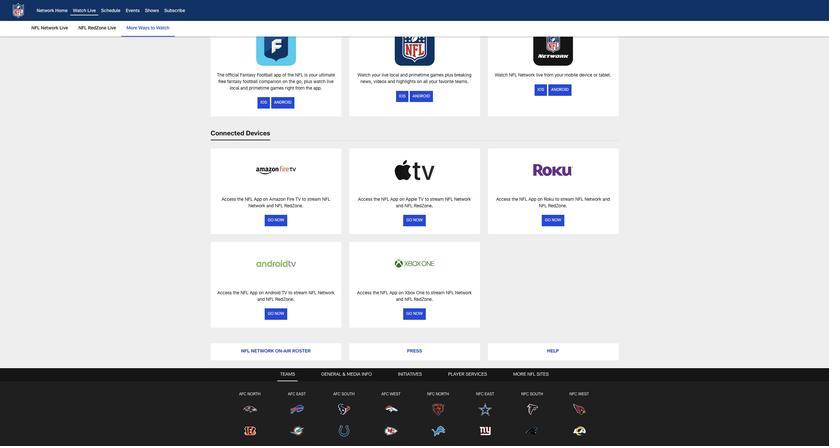 Task type: locate. For each thing, give the bounding box(es) containing it.
navigation containing afc north
[[0, 381, 830, 446]]

0 horizontal spatial ios
[[261, 101, 267, 105]]

fire
[[287, 198, 295, 202]]

redzone. inside access the nfl app on xbox one to stream nfl network and nfl redzone.
[[414, 298, 434, 302]]

shows
[[145, 9, 159, 13]]

1 horizontal spatial west
[[579, 392, 590, 396]]

tv down logo_affiliate_androidtv
[[282, 291, 288, 296]]

0 vertical spatial from
[[545, 73, 554, 78]]

tv inside access the nfl app on android tv to stream nfl network and nfl redzone.
[[282, 291, 288, 296]]

now for roku
[[552, 219, 562, 223]]

access the nfl app on apple tv to stream nfl network and nfl redzone.
[[358, 198, 472, 209]]

from down go,
[[296, 86, 305, 91]]

0 horizontal spatial games
[[271, 86, 284, 91]]

primetime up all
[[409, 73, 430, 78]]

logo_affiliate_amazonfiretv image
[[255, 149, 298, 192]]

live
[[382, 73, 389, 78], [537, 73, 544, 78], [327, 80, 334, 84]]

access inside access the nfl app on roku to stream nfl network and nfl redzone.
[[497, 198, 511, 202]]

2 west from the left
[[579, 392, 590, 396]]

on inside access the nfl app on roku to stream nfl network and nfl redzone.
[[538, 198, 543, 202]]

games
[[431, 73, 444, 78], [271, 86, 284, 91]]

more nfl sites
[[514, 372, 549, 377]]

now down access the nfl app on android tv to stream nfl network and nfl redzone.
[[275, 312, 284, 316]]

0 horizontal spatial live
[[60, 26, 68, 31]]

north for afc north
[[248, 392, 261, 396]]

android down all
[[413, 94, 431, 98]]

go now link down access the nfl app on amazon fire tv to stream nfl network and nfl redzone.
[[265, 215, 287, 226]]

local inside the official fantasy football app of the nfl is your ultimate free fantasy football companion on the go, plus watch live local and primetime games right from the app.
[[230, 86, 239, 91]]

games inside the official fantasy football app of the nfl is your ultimate free fantasy football companion on the go, plus watch live local and primetime games right from the app.
[[271, 86, 284, 91]]

1 horizontal spatial ios
[[399, 94, 406, 98]]

2 horizontal spatial ios
[[538, 88, 545, 92]]

1 horizontal spatial primetime
[[409, 73, 430, 78]]

app inside access the nfl app on android tv to stream nfl network and nfl redzone.
[[250, 291, 258, 296]]

to inside access the nfl app on roku to stream nfl network and nfl redzone.
[[556, 198, 560, 202]]

0 horizontal spatial local
[[230, 86, 239, 91]]

0 horizontal spatial east
[[297, 392, 306, 396]]

go now for xbox
[[407, 312, 423, 316]]

tv for access the nfl app on apple tv to stream nfl network and nfl redzone.
[[419, 198, 424, 202]]

now for android
[[275, 312, 284, 316]]

on inside access the nfl app on android tv to stream nfl network and nfl redzone.
[[259, 291, 264, 296]]

ios link
[[535, 84, 548, 96], [397, 91, 409, 102], [258, 97, 270, 109]]

1 vertical spatial ios
[[399, 94, 406, 98]]

go down access the nfl app on android tv to stream nfl network and nfl redzone.
[[268, 312, 274, 316]]

on for access the nfl app on roku to stream nfl network and nfl redzone.
[[538, 198, 543, 202]]

redzone. inside access the nfl app on android tv to stream nfl network and nfl redzone.
[[276, 298, 295, 302]]

news,
[[361, 80, 373, 84]]

north up baltimore ravens icon
[[248, 392, 261, 396]]

your left "mobile"
[[555, 73, 564, 78]]

0 horizontal spatial from
[[296, 86, 305, 91]]

redzone. inside access the nfl app on amazon fire tv to stream nfl network and nfl redzone.
[[285, 204, 304, 209]]

los angeles rams image
[[573, 424, 587, 438]]

1 horizontal spatial live
[[382, 73, 389, 78]]

plus up favorite
[[445, 73, 454, 78]]

android down logo_affiliate_androidtv
[[265, 291, 281, 296]]

0 vertical spatial primetime
[[409, 73, 430, 78]]

local down the "fantasy"
[[230, 86, 239, 91]]

go now link down access the nfl app on apple tv to stream nfl network and nfl redzone.
[[404, 215, 426, 226]]

live inside watch your live local and primetime games plus breaking news, videos and highlights on all your favorite teams.
[[382, 73, 389, 78]]

nfl network app logo image
[[532, 24, 575, 68]]

more left 'ways'
[[127, 26, 137, 31]]

2 horizontal spatial android link
[[549, 84, 572, 96]]

1 vertical spatial games
[[271, 86, 284, 91]]

android for your
[[552, 88, 569, 92]]

redzone. inside access the nfl app on roku to stream nfl network and nfl redzone.
[[549, 204, 568, 209]]

ios link down watch nfl network live from your mobile device or tablet. on the top of the page
[[535, 84, 548, 96]]

ultimate
[[319, 73, 335, 78]]

android link down all
[[410, 91, 433, 102]]

go now link down access the nfl app on android tv to stream nfl network and nfl redzone.
[[265, 309, 287, 320]]

app inside access the nfl app on xbox one to stream nfl network and nfl redzone.
[[390, 291, 398, 296]]

android for of
[[274, 101, 292, 105]]

stream for access the nfl app on apple tv to stream nfl network and nfl redzone.
[[431, 198, 444, 202]]

0 horizontal spatial plus
[[304, 80, 313, 84]]

primetime down football
[[249, 86, 270, 91]]

afc up denver broncos icon
[[382, 392, 389, 396]]

logo_affiliate_roku image
[[532, 149, 575, 192]]

plus inside the official fantasy football app of the nfl is your ultimate free fantasy football companion on the go, plus watch live local and primetime games right from the app.
[[304, 80, 313, 84]]

2 horizontal spatial tv
[[419, 198, 424, 202]]

live for nfl network live
[[60, 26, 68, 31]]

0 horizontal spatial west
[[390, 392, 401, 396]]

primetime
[[409, 73, 430, 78], [249, 86, 270, 91]]

1 south from the left
[[342, 392, 355, 396]]

android link
[[549, 84, 572, 96], [410, 91, 433, 102], [271, 97, 295, 109]]

1 nfc from the left
[[428, 392, 435, 396]]

nfl network live
[[31, 26, 68, 31]]

ios down the companion
[[261, 101, 267, 105]]

1 horizontal spatial local
[[390, 73, 399, 78]]

watch your live local and primetime games plus breaking news, videos and highlights on all your favorite teams.
[[358, 73, 472, 84]]

0 vertical spatial ios
[[538, 88, 545, 92]]

south
[[342, 392, 355, 396], [531, 392, 544, 396]]

afc for afc east
[[288, 392, 296, 396]]

to inside access the nfl app on amazon fire tv to stream nfl network and nfl redzone.
[[302, 198, 306, 202]]

go
[[268, 219, 274, 223], [407, 219, 413, 223], [546, 219, 551, 223], [268, 312, 274, 316], [407, 312, 413, 316]]

afc for afc north
[[239, 392, 247, 396]]

1 horizontal spatial south
[[531, 392, 544, 396]]

page main content main content
[[0, 0, 830, 328]]

watch inside watch your live local and primetime games plus breaking news, videos and highlights on all your favorite teams.
[[358, 73, 371, 78]]

baltimore ravens image
[[243, 403, 257, 417]]

south up houston texans image
[[342, 392, 355, 396]]

live up videos
[[382, 73, 389, 78]]

nfl
[[31, 26, 40, 31], [79, 26, 87, 31], [295, 73, 304, 78], [510, 73, 518, 78], [245, 198, 253, 202], [323, 198, 331, 202], [382, 198, 390, 202], [445, 198, 454, 202], [520, 198, 528, 202], [576, 198, 584, 202], [275, 204, 283, 209], [405, 204, 413, 209], [539, 204, 548, 209], [241, 291, 249, 296], [309, 291, 317, 296], [381, 291, 389, 296], [446, 291, 454, 296], [266, 298, 274, 302], [405, 298, 413, 302], [241, 349, 250, 354], [528, 372, 536, 377]]

afc up "buffalo bills" icon
[[288, 392, 296, 396]]

go now
[[268, 219, 284, 223], [407, 219, 423, 223], [546, 219, 562, 223], [268, 312, 284, 316], [407, 312, 423, 316]]

go,
[[297, 80, 303, 84]]

1 east from the left
[[297, 392, 306, 396]]

east up dallas cowboys image on the right bottom of page
[[485, 392, 495, 396]]

mobile
[[565, 73, 579, 78]]

and inside access the nfl app on apple tv to stream nfl network and nfl redzone.
[[396, 204, 404, 209]]

&
[[343, 372, 346, 377]]

android link down the right on the left top
[[271, 97, 295, 109]]

north up "chicago bears" image
[[436, 392, 449, 396]]

live up redzone at the top left of page
[[87, 9, 96, 13]]

go now link for xbox
[[404, 309, 426, 320]]

nfc
[[428, 392, 435, 396], [477, 392, 484, 396], [522, 392, 530, 396], [570, 392, 578, 396]]

more left sites
[[514, 372, 527, 377]]

west
[[390, 392, 401, 396], [579, 392, 590, 396]]

0 vertical spatial more
[[127, 26, 137, 31]]

watch for watch live
[[73, 9, 86, 13]]

stream for access the nfl app on android tv to stream nfl network and nfl redzone.
[[294, 291, 308, 296]]

on inside watch your live local and primetime games plus breaking news, videos and highlights on all your favorite teams.
[[417, 80, 423, 84]]

go down access the nfl app on apple tv to stream nfl network and nfl redzone.
[[407, 219, 413, 223]]

the inside access the nfl app on amazon fire tv to stream nfl network and nfl redzone.
[[237, 198, 244, 202]]

on for access the nfl app on android tv to stream nfl network and nfl redzone.
[[259, 291, 264, 296]]

watch for watch your live local and primetime games plus breaking news, videos and highlights on all your favorite teams.
[[358, 73, 371, 78]]

0 vertical spatial local
[[390, 73, 399, 78]]

nfc west
[[570, 392, 590, 396]]

0 vertical spatial plus
[[445, 73, 454, 78]]

go down access the nfl app on xbox one to stream nfl network and nfl redzone.
[[407, 312, 413, 316]]

2 east from the left
[[485, 392, 495, 396]]

1 horizontal spatial more
[[514, 372, 527, 377]]

ios for live
[[538, 88, 545, 92]]

nfl inside the official fantasy football app of the nfl is your ultimate free fantasy football companion on the go, plus watch live local and primetime games right from the app.
[[295, 73, 304, 78]]

afc up baltimore ravens icon
[[239, 392, 247, 396]]

plus
[[445, 73, 454, 78], [304, 80, 313, 84]]

device
[[580, 73, 593, 78]]

footer
[[0, 336, 830, 446]]

1 horizontal spatial from
[[545, 73, 554, 78]]

access
[[222, 198, 236, 202], [358, 198, 373, 202], [497, 198, 511, 202], [218, 291, 232, 296], [358, 291, 372, 296]]

0 horizontal spatial tv
[[282, 291, 288, 296]]

2 horizontal spatial ios link
[[535, 84, 548, 96]]

0 horizontal spatial south
[[342, 392, 355, 396]]

1 horizontal spatial plus
[[445, 73, 454, 78]]

stream inside access the nfl app on apple tv to stream nfl network and nfl redzone.
[[431, 198, 444, 202]]

go now down access the nfl app on android tv to stream nfl network and nfl redzone.
[[268, 312, 284, 316]]

west up arizona cardinals icon
[[579, 392, 590, 396]]

1 horizontal spatial east
[[485, 392, 495, 396]]

go now link
[[265, 215, 287, 226], [404, 215, 426, 226], [543, 215, 565, 226], [265, 309, 287, 320], [404, 309, 426, 320]]

your right is
[[309, 73, 318, 78]]

network
[[37, 9, 54, 13], [41, 26, 58, 31], [519, 73, 536, 78], [455, 198, 472, 202], [585, 198, 602, 202], [249, 204, 266, 209], [318, 291, 335, 296], [456, 291, 472, 296]]

schedule link
[[101, 9, 121, 13]]

1 north from the left
[[248, 392, 261, 396]]

nfc up arizona cardinals icon
[[570, 392, 578, 396]]

on for access the nfl app on amazon fire tv to stream nfl network and nfl redzone.
[[263, 198, 268, 202]]

nfl inside nfl network on-air roster link
[[241, 349, 250, 354]]

1 vertical spatial more
[[514, 372, 527, 377]]

videos
[[374, 80, 387, 84]]

now down access the nfl app on apple tv to stream nfl network and nfl redzone.
[[414, 219, 423, 223]]

redzone. for access the nfl app on android tv to stream nfl network and nfl redzone.
[[276, 298, 295, 302]]

2 vertical spatial ios
[[261, 101, 267, 105]]

3 afc from the left
[[334, 392, 341, 396]]

to
[[151, 26, 155, 31], [302, 198, 306, 202], [425, 198, 429, 202], [556, 198, 560, 202], [289, 291, 293, 296], [426, 291, 430, 296]]

tab list
[[0, 368, 830, 446]]

now down access the nfl app on amazon fire tv to stream nfl network and nfl redzone.
[[275, 219, 284, 223]]

now for apple
[[414, 219, 423, 223]]

1 west from the left
[[390, 392, 401, 396]]

app inside access the nfl app on apple tv to stream nfl network and nfl redzone.
[[391, 198, 399, 202]]

1 vertical spatial primetime
[[249, 86, 270, 91]]

go down access the nfl app on amazon fire tv to stream nfl network and nfl redzone.
[[268, 219, 274, 223]]

android link down watch nfl network live from your mobile device or tablet. on the top of the page
[[549, 84, 572, 96]]

go now link down access the nfl app on roku to stream nfl network and nfl redzone.
[[543, 215, 565, 226]]

fantasy
[[227, 80, 242, 84]]

stream for access the nfl app on xbox one to stream nfl network and nfl redzone.
[[431, 291, 445, 296]]

access inside access the nfl app on xbox one to stream nfl network and nfl redzone.
[[358, 291, 372, 296]]

network inside access the nfl app on android tv to stream nfl network and nfl redzone.
[[318, 291, 335, 296]]

nfc up dallas cowboys image on the right bottom of page
[[477, 392, 484, 396]]

1 horizontal spatial live
[[87, 9, 96, 13]]

go now for android
[[268, 312, 284, 316]]

banner
[[0, 0, 830, 37]]

2 north from the left
[[436, 392, 449, 396]]

1 horizontal spatial north
[[436, 392, 449, 396]]

4 afc from the left
[[382, 392, 389, 396]]

2 horizontal spatial live
[[108, 26, 116, 31]]

0 horizontal spatial north
[[248, 392, 261, 396]]

access for access the nfl app on amazon fire tv to stream nfl network and nfl redzone.
[[222, 198, 236, 202]]

access inside access the nfl app on amazon fire tv to stream nfl network and nfl redzone.
[[222, 198, 236, 202]]

network inside access the nfl app on apple tv to stream nfl network and nfl redzone.
[[455, 198, 472, 202]]

go now down access the nfl app on apple tv to stream nfl network and nfl redzone.
[[407, 219, 423, 223]]

1 horizontal spatial android link
[[410, 91, 433, 102]]

nfl inside "nfl redzone live" link
[[79, 26, 87, 31]]

ios link down the companion
[[258, 97, 270, 109]]

android down watch nfl network live from your mobile device or tablet. on the top of the page
[[552, 88, 569, 92]]

connected devices
[[211, 131, 270, 137]]

buffalo bills image
[[290, 403, 304, 417]]

nfl network live link
[[31, 21, 71, 36]]

south up atlanta falcons icon at the right of the page
[[531, 392, 544, 396]]

now down access the nfl app on roku to stream nfl network and nfl redzone.
[[552, 219, 562, 223]]

live down the ultimate
[[327, 80, 334, 84]]

redzone. inside access the nfl app on apple tv to stream nfl network and nfl redzone.
[[414, 204, 434, 209]]

carolina panthers image
[[526, 424, 540, 438]]

1 vertical spatial from
[[296, 86, 305, 91]]

free
[[219, 80, 226, 84]]

live left "mobile"
[[537, 73, 544, 78]]

tv inside access the nfl app on apple tv to stream nfl network and nfl redzone.
[[419, 198, 424, 202]]

indianapolis colts image
[[337, 424, 352, 438]]

afc up houston texans image
[[334, 392, 341, 396]]

afc
[[239, 392, 247, 396], [288, 392, 296, 396], [334, 392, 341, 396], [382, 392, 389, 396]]

air
[[284, 349, 291, 354]]

your
[[309, 73, 318, 78], [372, 73, 381, 78], [555, 73, 564, 78], [429, 80, 438, 84]]

on inside access the nfl app on apple tv to stream nfl network and nfl redzone.
[[400, 198, 405, 202]]

2 afc from the left
[[288, 392, 296, 396]]

east
[[297, 392, 306, 396], [485, 392, 495, 396]]

tv
[[296, 198, 301, 202], [419, 198, 424, 202], [282, 291, 288, 296]]

go now link for roku
[[543, 215, 565, 226]]

go now link for amazon
[[265, 215, 287, 226]]

1 horizontal spatial games
[[431, 73, 444, 78]]

app for android
[[250, 291, 258, 296]]

access the nfl app on xbox one to stream nfl network and nfl redzone.
[[358, 291, 472, 302]]

games down the companion
[[271, 86, 284, 91]]

atlanta falcons image
[[526, 403, 540, 417]]

east up "buffalo bills" icon
[[297, 392, 306, 396]]

app inside access the nfl app on amazon fire tv to stream nfl network and nfl redzone.
[[254, 198, 262, 202]]

1 afc from the left
[[239, 392, 247, 396]]

ios link down "highlights"
[[397, 91, 409, 102]]

more for more ways to watch
[[127, 26, 137, 31]]

ios down watch nfl network live from your mobile device or tablet. on the top of the page
[[538, 88, 545, 92]]

0 vertical spatial games
[[431, 73, 444, 78]]

your up videos
[[372, 73, 381, 78]]

ios
[[538, 88, 545, 92], [399, 94, 406, 98], [261, 101, 267, 105]]

on inside access the nfl app on amazon fire tv to stream nfl network and nfl redzone.
[[263, 198, 268, 202]]

on inside access the nfl app on xbox one to stream nfl network and nfl redzone.
[[399, 291, 404, 296]]

android
[[552, 88, 569, 92], [413, 94, 431, 98], [274, 101, 292, 105], [265, 291, 281, 296]]

on for access the nfl app on apple tv to stream nfl network and nfl redzone.
[[400, 198, 405, 202]]

companion
[[259, 80, 282, 84]]

live for nfl redzone live
[[108, 26, 116, 31]]

1 vertical spatial local
[[230, 86, 239, 91]]

tv right fire
[[296, 198, 301, 202]]

from left "mobile"
[[545, 73, 554, 78]]

games inside watch your live local and primetime games plus breaking news, videos and highlights on all your favorite teams.
[[431, 73, 444, 78]]

xbox
[[405, 291, 416, 296]]

to inside access the nfl app on android tv to stream nfl network and nfl redzone.
[[289, 291, 293, 296]]

3 nfc from the left
[[522, 392, 530, 396]]

nfl network on-air roster link
[[211, 344, 342, 360]]

1 vertical spatial plus
[[304, 80, 313, 84]]

access inside access the nfl app on android tv to stream nfl network and nfl redzone.
[[218, 291, 232, 296]]

more nfl sites button
[[511, 368, 552, 381]]

nfl app logo image
[[393, 24, 437, 68]]

0 horizontal spatial primetime
[[249, 86, 270, 91]]

2 south from the left
[[531, 392, 544, 396]]

football
[[243, 80, 258, 84]]

one
[[417, 291, 425, 296]]

live right redzone at the top left of page
[[108, 26, 116, 31]]

now down access the nfl app on xbox one to stream nfl network and nfl redzone.
[[414, 312, 423, 316]]

app for roku
[[529, 198, 537, 202]]

tv right 'apple'
[[419, 198, 424, 202]]

nfc up atlanta falcons icon at the right of the page
[[522, 392, 530, 396]]

access inside access the nfl app on apple tv to stream nfl network and nfl redzone.
[[358, 198, 373, 202]]

footer containing nfl network on-air roster
[[0, 336, 830, 446]]

go now down access the nfl app on xbox one to stream nfl network and nfl redzone.
[[407, 312, 423, 316]]

ios down "highlights"
[[399, 94, 406, 98]]

1 horizontal spatial ios link
[[397, 91, 409, 102]]

go now for amazon
[[268, 219, 284, 223]]

plus down is
[[304, 80, 313, 84]]

stream inside access the nfl app on android tv to stream nfl network and nfl redzone.
[[294, 291, 308, 296]]

2 nfc from the left
[[477, 392, 484, 396]]

access for access the nfl app on android tv to stream nfl network and nfl redzone.
[[218, 291, 232, 296]]

go now down access the nfl app on amazon fire tv to stream nfl network and nfl redzone.
[[268, 219, 284, 223]]

on inside the official fantasy football app of the nfl is your ultimate free fantasy football companion on the go, plus watch live local and primetime games right from the app.
[[283, 80, 288, 84]]

teams
[[281, 372, 295, 377]]

live down home
[[60, 26, 68, 31]]

from inside the official fantasy football app of the nfl is your ultimate free fantasy football companion on the go, plus watch live local and primetime games right from the app.
[[296, 86, 305, 91]]

0 horizontal spatial ios link
[[258, 97, 270, 109]]

right
[[285, 86, 294, 91]]

4 nfc from the left
[[570, 392, 578, 396]]

local up "highlights"
[[390, 73, 399, 78]]

0 horizontal spatial more
[[127, 26, 137, 31]]

stream
[[308, 198, 321, 202], [431, 198, 444, 202], [561, 198, 575, 202], [294, 291, 308, 296], [431, 291, 445, 296]]

android down the right on the left top
[[274, 101, 292, 105]]

stream inside access the nfl app on xbox one to stream nfl network and nfl redzone.
[[431, 291, 445, 296]]

nfc up "chicago bears" image
[[428, 392, 435, 396]]

more inside 'button'
[[514, 372, 527, 377]]

navigation
[[0, 381, 830, 446]]

stream inside access the nfl app on amazon fire tv to stream nfl network and nfl redzone.
[[308, 198, 321, 202]]

1 horizontal spatial tv
[[296, 198, 301, 202]]

the inside access the nfl app on apple tv to stream nfl network and nfl redzone.
[[374, 198, 380, 202]]

live
[[87, 9, 96, 13], [60, 26, 68, 31], [108, 26, 116, 31]]

roster
[[293, 349, 311, 354]]

the inside access the nfl app on xbox one to stream nfl network and nfl redzone.
[[373, 291, 379, 296]]

network inside access the nfl app on roku to stream nfl network and nfl redzone.
[[585, 198, 602, 202]]

now
[[275, 219, 284, 223], [414, 219, 423, 223], [552, 219, 562, 223], [275, 312, 284, 316], [414, 312, 423, 316]]

go down access the nfl app on roku to stream nfl network and nfl redzone.
[[546, 219, 551, 223]]

and
[[401, 73, 408, 78], [388, 80, 396, 84], [241, 86, 248, 91], [603, 198, 611, 202], [267, 204, 274, 209], [396, 204, 404, 209], [258, 298, 265, 302], [396, 298, 404, 302]]

logo_affiliate_appletv image
[[393, 149, 437, 192]]

official
[[226, 73, 239, 78]]

0 horizontal spatial live
[[327, 80, 334, 84]]

games up favorite
[[431, 73, 444, 78]]

media
[[347, 372, 361, 377]]

network
[[251, 349, 274, 354]]

and inside access the nfl app on xbox one to stream nfl network and nfl redzone.
[[396, 298, 404, 302]]

west up denver broncos icon
[[390, 392, 401, 396]]

app inside access the nfl app on roku to stream nfl network and nfl redzone.
[[529, 198, 537, 202]]

watch
[[73, 9, 86, 13], [156, 26, 170, 31], [358, 73, 371, 78], [495, 73, 508, 78]]

go now link down access the nfl app on xbox one to stream nfl network and nfl redzone.
[[404, 309, 426, 320]]

go now down access the nfl app on roku to stream nfl network and nfl redzone.
[[546, 219, 562, 223]]

more
[[127, 26, 137, 31], [514, 372, 527, 377]]

0 horizontal spatial android link
[[271, 97, 295, 109]]

go now for apple
[[407, 219, 423, 223]]



Task type: describe. For each thing, give the bounding box(es) containing it.
more ways to watch
[[127, 26, 170, 31]]

tablet.
[[599, 73, 612, 78]]

breaking
[[455, 73, 472, 78]]

local inside watch your live local and primetime games plus breaking news, videos and highlights on all your favorite teams.
[[390, 73, 399, 78]]

primetime inside watch your live local and primetime games plus breaking news, videos and highlights on all your favorite teams.
[[409, 73, 430, 78]]

android inside access the nfl app on android tv to stream nfl network and nfl redzone.
[[265, 291, 281, 296]]

player services button
[[446, 368, 490, 381]]

primetime inside the official fantasy football app of the nfl is your ultimate free fantasy football companion on the go, plus watch live local and primetime games right from the app.
[[249, 86, 270, 91]]

help link
[[488, 344, 619, 360]]

sites
[[537, 372, 549, 377]]

on-
[[275, 349, 284, 354]]

west for nfc west
[[579, 392, 590, 396]]

go now link for android
[[265, 309, 287, 320]]

initiatives button
[[396, 368, 425, 381]]

events link
[[126, 9, 140, 13]]

ios link for local
[[397, 91, 409, 102]]

cincinnati bengals image
[[243, 424, 257, 438]]

ios for football
[[261, 101, 267, 105]]

go for xbox
[[407, 312, 413, 316]]

to inside access the nfl app on xbox one to stream nfl network and nfl redzone.
[[426, 291, 430, 296]]

redzone. for access the nfl app on xbox one to stream nfl network and nfl redzone.
[[414, 298, 434, 302]]

access for access the nfl app on xbox one to stream nfl network and nfl redzone.
[[358, 291, 372, 296]]

android for primetime
[[413, 94, 431, 98]]

and inside the official fantasy football app of the nfl is your ultimate free fantasy football companion on the go, plus watch live local and primetime games right from the app.
[[241, 86, 248, 91]]

plus inside watch your live local and primetime games plus breaking news, videos and highlights on all your favorite teams.
[[445, 73, 454, 78]]

android link for your
[[549, 84, 572, 96]]

ios for local
[[399, 94, 406, 98]]

nfc for nfc south
[[522, 392, 530, 396]]

press link
[[350, 344, 480, 360]]

afc east
[[288, 392, 306, 396]]

new york giants image
[[478, 424, 493, 438]]

nfl network on-air roster
[[241, 349, 311, 354]]

more for more nfl sites
[[514, 372, 527, 377]]

denver broncos image
[[384, 403, 399, 417]]

afc for afc west
[[382, 392, 389, 396]]

ways
[[138, 26, 150, 31]]

tv for access the nfl app on android tv to stream nfl network and nfl redzone.
[[282, 291, 288, 296]]

general
[[322, 372, 342, 377]]

highlights
[[397, 80, 416, 84]]

nfc north
[[428, 392, 449, 396]]

access for access the nfl app on apple tv to stream nfl network and nfl redzone.
[[358, 198, 373, 202]]

player services
[[449, 372, 488, 377]]

afc north
[[239, 392, 261, 396]]

the official fantasy football app of the nfl is your ultimate free fantasy football companion on the go, plus watch live local and primetime games right from the app.
[[217, 73, 335, 91]]

home
[[55, 9, 68, 13]]

devices
[[246, 131, 270, 137]]

fantasy
[[240, 73, 256, 78]]

amazon
[[270, 198, 286, 202]]

nfl inside more nfl sites 'button'
[[528, 372, 536, 377]]

dallas cowboys image
[[478, 403, 493, 417]]

your inside the official fantasy football app of the nfl is your ultimate free fantasy football companion on the go, plus watch live local and primetime games right from the app.
[[309, 73, 318, 78]]

afc for afc south
[[334, 392, 341, 396]]

watch for watch nfl network live from your mobile device or tablet.
[[495, 73, 508, 78]]

general & media info
[[322, 372, 372, 377]]

shows link
[[145, 9, 159, 13]]

network home
[[37, 9, 68, 13]]

detroit lions image
[[431, 424, 446, 438]]

arizona cardinals image
[[573, 403, 587, 417]]

schedule
[[101, 9, 121, 13]]

app for xbox
[[390, 291, 398, 296]]

of
[[283, 73, 287, 78]]

east for afc east
[[297, 392, 306, 396]]

press
[[407, 349, 423, 354]]

and inside access the nfl app on roku to stream nfl network and nfl redzone.
[[603, 198, 611, 202]]

nfc for nfc west
[[570, 392, 578, 396]]

tv inside access the nfl app on amazon fire tv to stream nfl network and nfl redzone.
[[296, 198, 301, 202]]

afc west
[[382, 392, 401, 396]]

stream inside access the nfl app on roku to stream nfl network and nfl redzone.
[[561, 198, 575, 202]]

events
[[126, 9, 140, 13]]

nfl redzone live link
[[76, 21, 119, 36]]

roku
[[544, 198, 555, 202]]

ios link for live
[[535, 84, 548, 96]]

access the nfl app on roku to stream nfl network and nfl redzone.
[[497, 198, 611, 209]]

banner containing network home
[[0, 0, 830, 37]]

access for access the nfl app on roku to stream nfl network and nfl redzone.
[[497, 198, 511, 202]]

android link for primetime
[[410, 91, 433, 102]]

apple
[[406, 198, 418, 202]]

subscribe link
[[164, 9, 185, 13]]

nfl fantasy app logo image
[[255, 24, 298, 68]]

go for roku
[[546, 219, 551, 223]]

north for nfc north
[[436, 392, 449, 396]]

2 horizontal spatial live
[[537, 73, 544, 78]]

watch
[[314, 80, 326, 84]]

access the nfl app on amazon fire tv to stream nfl network and nfl redzone.
[[222, 198, 331, 209]]

player
[[449, 372, 465, 377]]

go for amazon
[[268, 219, 274, 223]]

initiatives
[[398, 372, 422, 377]]

and inside access the nfl app on amazon fire tv to stream nfl network and nfl redzone.
[[267, 204, 274, 209]]

nfc for nfc north
[[428, 392, 435, 396]]

now for xbox
[[414, 312, 423, 316]]

nfc east
[[477, 392, 495, 396]]

the
[[217, 73, 225, 78]]

go for apple
[[407, 219, 413, 223]]

android link for of
[[271, 97, 295, 109]]

watch nfl network live from your mobile device or tablet.
[[495, 73, 612, 78]]

teams button
[[278, 368, 298, 381]]

ios link for football
[[258, 97, 270, 109]]

network inside access the nfl app on amazon fire tv to stream nfl network and nfl redzone.
[[249, 204, 266, 209]]

to inside access the nfl app on apple tv to stream nfl network and nfl redzone.
[[425, 198, 429, 202]]

or
[[594, 73, 598, 78]]

go now link for apple
[[404, 215, 426, 226]]

redzone. for access the nfl app on apple tv to stream nfl network and nfl redzone.
[[414, 204, 434, 209]]

teams.
[[455, 80, 469, 84]]

nfc for nfc east
[[477, 392, 484, 396]]

watch live
[[73, 9, 96, 13]]

south for nfc south
[[531, 392, 544, 396]]

your right all
[[429, 80, 438, 84]]

app for apple
[[391, 198, 399, 202]]

nfc south
[[522, 392, 544, 396]]

app.
[[314, 86, 323, 91]]

subscribe
[[164, 9, 185, 13]]

go now for roku
[[546, 219, 562, 223]]

app
[[274, 73, 282, 78]]

miami dolphins image
[[290, 424, 304, 438]]

now for amazon
[[275, 219, 284, 223]]

and inside access the nfl app on android tv to stream nfl network and nfl redzone.
[[258, 298, 265, 302]]

chicago bears image
[[431, 403, 446, 417]]

access the nfl app on android tv to stream nfl network and nfl redzone.
[[218, 291, 335, 302]]

connected
[[211, 131, 245, 137]]

app for amazon
[[254, 198, 262, 202]]

south for afc south
[[342, 392, 355, 396]]

logo_affiliate_androidtv image
[[255, 242, 298, 285]]

all
[[424, 80, 428, 84]]

houston texans image
[[337, 403, 352, 417]]

afc south
[[334, 392, 355, 396]]

east for nfc east
[[485, 392, 495, 396]]

the inside access the nfl app on android tv to stream nfl network and nfl redzone.
[[233, 291, 240, 296]]

network home link
[[37, 9, 68, 13]]

is
[[305, 73, 308, 78]]

kansas city chiefs image
[[384, 424, 399, 438]]

info
[[362, 372, 372, 377]]

live inside the official fantasy football app of the nfl is your ultimate free fantasy football companion on the go, plus watch live local and primetime games right from the app.
[[327, 80, 334, 84]]

favorite
[[439, 80, 454, 84]]

watch live link
[[73, 9, 96, 13]]

go for android
[[268, 312, 274, 316]]

the inside access the nfl app on roku to stream nfl network and nfl redzone.
[[512, 198, 519, 202]]

nfl redzone live
[[79, 26, 116, 31]]

football
[[257, 73, 273, 78]]

redzone
[[88, 26, 107, 31]]

on for access the nfl app on xbox one to stream nfl network and nfl redzone.
[[399, 291, 404, 296]]

more ways to watch link
[[124, 21, 172, 36]]

services
[[466, 372, 488, 377]]

network inside access the nfl app on xbox one to stream nfl network and nfl redzone.
[[456, 291, 472, 296]]

nfl shield image
[[10, 3, 26, 18]]

tab list containing teams
[[0, 368, 830, 446]]

logo_affiliate_xboxone image
[[393, 242, 437, 285]]

west for afc west
[[390, 392, 401, 396]]

help
[[548, 349, 560, 354]]

general & media info button
[[319, 368, 375, 381]]



Task type: vqa. For each thing, say whether or not it's contained in the screenshot.
NETWORK SCHEDULE TILE DESCRIPTION element related to 7:00 PM
no



